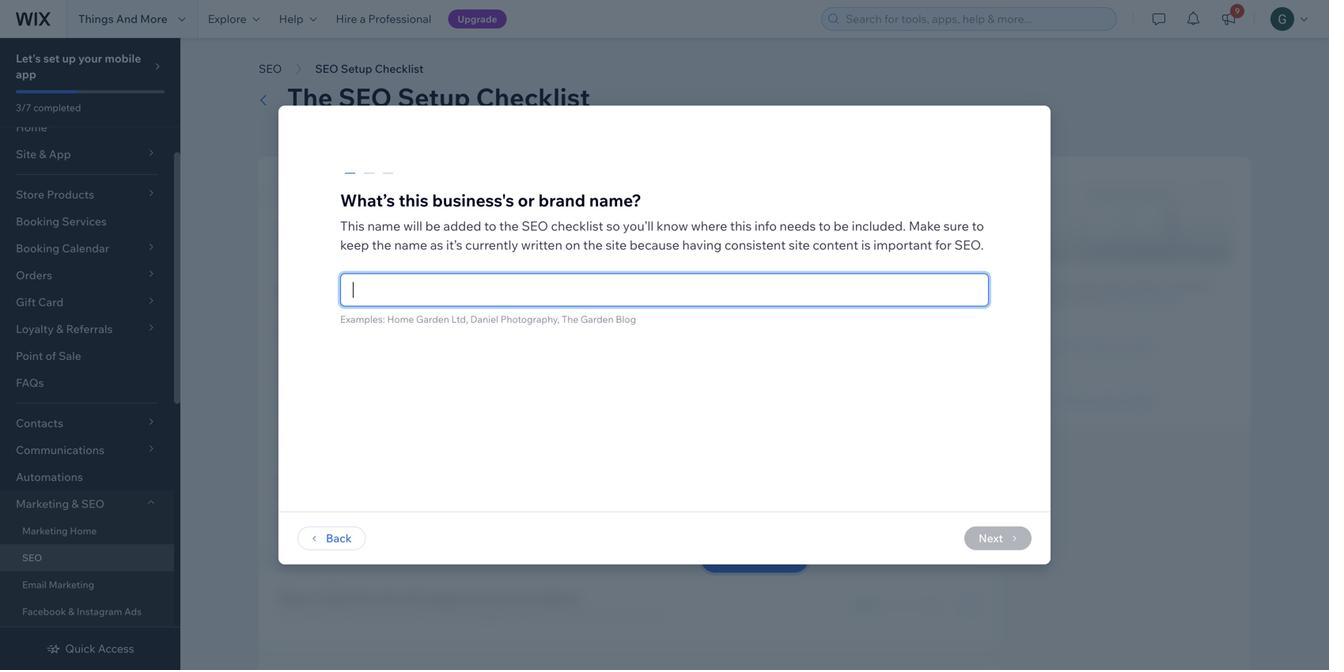 Task type: describe. For each thing, give the bounding box(es) containing it.
1 horizontal spatial the
[[562, 313, 579, 325]]

app
[[16, 67, 36, 81]]

marketing home link
[[0, 517, 174, 544]]

this inside step 1: get the homepage ready for google search help get this site found online by completing these essential tasks.
[[324, 242, 343, 256]]

seo up the email
[[22, 552, 42, 564]]

0 horizontal spatial pages
[[429, 590, 466, 606]]

2:
[[309, 590, 320, 606]]

checklist inside see how the seo setup checklist helps this site.
[[1162, 278, 1210, 292]]

1:
[[309, 225, 319, 241]]

sale
[[59, 349, 81, 363]]

home for marketing home
[[70, 525, 97, 537]]

access
[[98, 642, 134, 656]]

let's set up your mobile app
[[16, 51, 141, 81]]

back button
[[297, 527, 366, 550]]

watch video link
[[1112, 292, 1177, 306]]

marketing for marketing & seo
[[16, 497, 69, 511]]

included.
[[852, 218, 906, 234]]

the up tasks
[[381, 590, 401, 606]]

it's
[[446, 237, 462, 253]]

to up "content"
[[819, 218, 831, 234]]

google inside step 1: get the homepage ready for google search help get this site found online by completing these essential tasks.
[[495, 225, 540, 241]]

essential
[[542, 242, 587, 256]]

for inside the what's this business's or brand name? this name will be added to the seo checklist so you'll know where this info needs to be included. make sure to keep the name as it's currently written on the site because having consistent site content is important for seo.
[[935, 237, 952, 253]]

this up will in the top left of the page
[[399, 190, 429, 211]]

marketing home
[[22, 525, 97, 537]]

the up currently
[[499, 218, 519, 234]]

to up seo.
[[972, 218, 984, 234]]

faqs
[[16, 376, 44, 390]]

of
[[45, 349, 56, 363]]

let's
[[16, 51, 41, 65]]

email marketing
[[22, 579, 94, 591]]

started
[[745, 551, 790, 567]]

step 1: get the homepage ready for google search heading
[[278, 223, 619, 242]]

by
[[434, 242, 446, 256]]

2 garden from the left
[[581, 313, 614, 325]]

email marketing link
[[0, 571, 174, 598]]

to up currently
[[484, 218, 496, 234]]

booking services link
[[0, 208, 174, 235]]

setup inside seo setup checklist "button"
[[341, 62, 372, 76]]

help button
[[270, 0, 326, 38]]

booking
[[16, 214, 59, 228]]

brand
[[539, 190, 586, 211]]

home link
[[0, 114, 174, 141]]

in
[[580, 608, 589, 622]]

up
[[62, 51, 76, 65]]

this up consistent
[[730, 218, 752, 234]]

hub
[[1133, 340, 1155, 354]]

services
[[62, 214, 107, 228]]

step for step 2: optimize the site pages for search engines
[[278, 590, 306, 606]]

site right make
[[455, 608, 474, 622]]

more
[[140, 12, 167, 26]]

quick
[[65, 642, 95, 656]]

seo inside the what's this business's or brand name? this name will be added to the seo checklist so you'll know where this info needs to be included. make sure to keep the name as it's currently written on the site because having consistent site content is important for seo.
[[522, 218, 548, 234]]

hire a professional
[[336, 12, 431, 26]]

marketing & seo button
[[0, 491, 174, 517]]

get started button
[[701, 544, 809, 573]]

1 vertical spatial pages
[[476, 608, 508, 622]]

quick access
[[65, 642, 134, 656]]

is
[[861, 237, 871, 253]]

seo setup checklist
[[315, 62, 424, 76]]

watch
[[1112, 292, 1145, 306]]

added
[[443, 218, 481, 234]]

instagram
[[77, 606, 122, 618]]

seo left learning
[[1060, 340, 1083, 354]]

brand
[[332, 167, 359, 179]]

what's this business's or brand name? this name will be added to the seo checklist so you'll know where this info needs to be included. make sure to keep the name as it's currently written on the site because having consistent site content is important for seo.
[[340, 190, 984, 253]]

homepage inside step 1: get the homepage ready for google search help get this site found online by completing these essential tasks.
[[370, 225, 434, 241]]

learning
[[1086, 340, 1131, 354]]

these inside 'step 2: optimize the site pages for search engines complete these tasks to make the site pages easier to find in search results.'
[[331, 608, 360, 622]]

help inside button
[[279, 12, 303, 26]]

professional
[[368, 12, 431, 26]]

site up make
[[404, 590, 426, 606]]

upgrade button
[[448, 9, 507, 28]]

business or brand name : business name
[[278, 167, 461, 179]]

your inside let's set up your mobile app
[[78, 51, 102, 65]]

where
[[691, 218, 727, 234]]

content
[[813, 237, 858, 253]]

0 vertical spatial search
[[489, 590, 529, 606]]

Search for tools, apps, help & more... field
[[841, 8, 1112, 30]]

photography,
[[501, 313, 560, 325]]

seo button
[[251, 57, 290, 81]]

9
[[1235, 6, 1240, 16]]

site down so
[[606, 237, 627, 253]]

point of sale
[[16, 349, 81, 363]]

sidebar element
[[0, 38, 180, 670]]

examples: home garden ltd, daniel photography, the garden blog
[[340, 313, 636, 325]]

watch video
[[1112, 292, 1177, 306]]

faqs link
[[0, 369, 174, 396]]

:
[[388, 167, 391, 179]]

know
[[657, 218, 688, 234]]

point
[[16, 349, 43, 363]]

1 vertical spatial name
[[394, 237, 427, 253]]

ready
[[437, 225, 472, 241]]

booking services
[[16, 214, 107, 228]]

facebook & instagram ads link
[[0, 598, 174, 625]]

site.
[[1088, 292, 1109, 306]]

seo learning hub link
[[1060, 340, 1155, 354]]

this inside see how the seo setup checklist helps this site.
[[1067, 292, 1086, 306]]

2 name from the left
[[434, 167, 461, 179]]

business's
[[432, 190, 514, 211]]

9 button
[[1211, 0, 1246, 38]]

things
[[78, 12, 114, 26]]

2 be from the left
[[834, 218, 849, 234]]

1 vertical spatial google
[[601, 496, 639, 510]]

1 vertical spatial setup
[[398, 81, 470, 113]]

0 vertical spatial or
[[320, 167, 330, 179]]

how
[[1059, 278, 1080, 292]]

having
[[682, 237, 722, 253]]

easier
[[510, 608, 541, 622]]

make
[[405, 608, 433, 622]]

& for instagram
[[68, 606, 75, 618]]

this
[[340, 218, 365, 234]]

expert
[[1124, 393, 1158, 407]]

examples:
[[340, 313, 385, 325]]

home for examples: home garden ltd, daniel photography, the garden blog
[[387, 313, 414, 325]]

& for seo
[[71, 497, 79, 511]]

completed
[[33, 102, 81, 114]]

checklist
[[551, 218, 603, 234]]

currently
[[465, 237, 518, 253]]

video
[[1147, 292, 1177, 306]]



Task type: locate. For each thing, give the bounding box(es) containing it.
marketing down automations
[[16, 497, 69, 511]]

homepage up get started popup button
[[727, 496, 783, 510]]

1 vertical spatial step
[[278, 590, 306, 606]]

step inside step 1: get the homepage ready for google search help get this site found online by completing these essential tasks.
[[278, 225, 306, 241]]

automations
[[16, 470, 83, 484]]

1 horizontal spatial your
[[702, 496, 725, 510]]

seo down help button
[[259, 62, 282, 76]]

for
[[475, 225, 492, 241], [935, 237, 952, 253], [786, 496, 800, 510], [468, 590, 486, 606]]

1 horizontal spatial name
[[434, 167, 461, 179]]

step left 1:
[[278, 225, 306, 241]]

the right make
[[435, 608, 452, 622]]

for inside 'step 2: optimize the site pages for search engines complete these tasks to make the site pages easier to find in search results.'
[[468, 590, 486, 606]]

0 vertical spatial home
[[16, 120, 47, 134]]

0 horizontal spatial business
[[278, 167, 318, 179]]

garden
[[416, 313, 449, 325], [581, 313, 614, 325]]

2 horizontal spatial checklist
[[1162, 278, 1210, 292]]

home down '3/7'
[[16, 120, 47, 134]]

this down the how
[[1067, 292, 1086, 306]]

the up the found
[[347, 225, 367, 241]]

0 vertical spatial name
[[367, 218, 401, 234]]

for down sure
[[935, 237, 952, 253]]

0 vertical spatial help
[[279, 12, 303, 26]]

1 horizontal spatial pages
[[476, 608, 508, 622]]

marketing up facebook & instagram ads
[[49, 579, 94, 591]]

0 horizontal spatial checklist
[[375, 62, 424, 76]]

for up completing on the left top of the page
[[475, 225, 492, 241]]

will
[[403, 218, 422, 234]]

0 horizontal spatial google
[[495, 225, 540, 241]]

seo down seo setup checklist "button"
[[338, 81, 392, 113]]

step
[[278, 225, 306, 241], [278, 590, 306, 606]]

step for step 1: get the homepage ready for google search
[[278, 225, 306, 241]]

for left engines
[[468, 590, 486, 606]]

hire left a
[[336, 12, 357, 26]]

seo inside see how the seo setup checklist helps this site.
[[1102, 278, 1126, 292]]

0 horizontal spatial these
[[331, 608, 360, 622]]

seo right seo button
[[315, 62, 338, 76]]

find
[[557, 608, 577, 622]]

upgrade
[[458, 13, 497, 25]]

1:12
[[1198, 235, 1218, 249]]

on
[[565, 237, 580, 253]]

2 horizontal spatial setup
[[1128, 278, 1159, 292]]

garden left ltd,
[[416, 313, 449, 325]]

results.
[[628, 608, 665, 622]]

0 horizontal spatial homepage
[[370, 225, 434, 241]]

name up business's
[[434, 167, 461, 179]]

home right the examples:
[[387, 313, 414, 325]]

set
[[43, 51, 60, 65]]

0 horizontal spatial setup
[[341, 62, 372, 76]]

2 vertical spatial home
[[70, 525, 97, 537]]

1 vertical spatial or
[[518, 190, 535, 211]]

1 vertical spatial search
[[591, 608, 626, 622]]

step inside 'step 2: optimize the site pages for search engines complete these tasks to make the site pages easier to find in search results.'
[[278, 590, 306, 606]]

garden left blog
[[581, 313, 614, 325]]

0 vertical spatial hire
[[336, 12, 357, 26]]

home inside "link"
[[70, 525, 97, 537]]

1 business from the left
[[278, 167, 318, 179]]

the right photography, on the top
[[562, 313, 579, 325]]

1 step from the top
[[278, 225, 306, 241]]

seo.
[[955, 237, 984, 253]]

google
[[495, 225, 540, 241], [601, 496, 639, 510]]

daniel
[[470, 313, 498, 325]]

1 horizontal spatial garden
[[581, 313, 614, 325]]

get inside step 1: get the homepage ready for google search help get this site found online by completing these essential tasks.
[[322, 225, 344, 241]]

your right 'up' on the left top of the page
[[78, 51, 102, 65]]

1 vertical spatial home
[[387, 313, 414, 325]]

to
[[484, 218, 496, 234], [819, 218, 831, 234], [972, 218, 984, 234], [588, 496, 599, 510], [392, 608, 402, 622], [544, 608, 555, 622]]

be up "content"
[[834, 218, 849, 234]]

1 vertical spatial homepage
[[727, 496, 783, 510]]

business left brand
[[278, 167, 318, 179]]

step up complete
[[278, 590, 306, 606]]

complete
[[278, 608, 329, 622]]

0 vertical spatial get
[[322, 225, 344, 241]]

1 horizontal spatial search
[[591, 608, 626, 622]]

0 horizontal spatial hire
[[336, 12, 357, 26]]

found
[[367, 242, 397, 256]]

1 horizontal spatial business
[[393, 167, 432, 179]]

google up completing on the left top of the page
[[495, 225, 540, 241]]

pages left easier
[[476, 608, 508, 622]]

get inside popup button
[[720, 551, 742, 567]]

seo right an
[[1099, 393, 1122, 407]]

see how the seo setup checklist helps this site.
[[1036, 278, 1210, 306]]

to right connect on the left
[[588, 496, 599, 510]]

step 2: optimize the site pages for search engines heading
[[278, 589, 665, 608]]

connect to google and submit your homepage for fast indexing
[[541, 496, 872, 510]]

hire for hire a professional
[[336, 12, 357, 26]]

seo inside dropdown button
[[81, 497, 105, 511]]

the
[[499, 218, 519, 234], [347, 225, 367, 241], [372, 237, 391, 253], [583, 237, 603, 253], [1083, 278, 1100, 292], [381, 590, 401, 606], [435, 608, 452, 622]]

homepage up online
[[370, 225, 434, 241]]

marketing & seo
[[16, 497, 105, 511]]

checklist inside "button"
[[375, 62, 424, 76]]

& down automations link
[[71, 497, 79, 511]]

2 step from the top
[[278, 590, 306, 606]]

seo up watch
[[1102, 278, 1126, 292]]

mobile
[[105, 51, 141, 65]]

marketing for marketing home
[[22, 525, 68, 537]]

1 horizontal spatial homepage
[[727, 496, 783, 510]]

seo down automations link
[[81, 497, 105, 511]]

0 horizontal spatial or
[[320, 167, 330, 179]]

your right submit
[[702, 496, 725, 510]]

1 horizontal spatial google
[[601, 496, 639, 510]]

explore
[[208, 12, 247, 26]]

for left the fast on the right
[[786, 496, 800, 510]]

sure
[[944, 218, 969, 234]]

help up seo button
[[279, 12, 303, 26]]

0 vertical spatial the
[[287, 81, 333, 113]]

2 business from the left
[[393, 167, 432, 179]]

important
[[874, 237, 932, 253]]

hire left an
[[1060, 393, 1081, 407]]

0 horizontal spatial garden
[[416, 313, 449, 325]]

1 vertical spatial checklist
[[476, 81, 590, 113]]

setup down a
[[341, 62, 372, 76]]

0 horizontal spatial the
[[287, 81, 333, 113]]

1 vertical spatial marketing
[[22, 525, 68, 537]]

setup inside see how the seo setup checklist helps this site.
[[1128, 278, 1159, 292]]

needs
[[780, 218, 816, 234]]

engines
[[532, 590, 580, 606]]

facebook
[[22, 606, 66, 618]]

1 be from the left
[[425, 218, 441, 234]]

marketing inside dropdown button
[[16, 497, 69, 511]]

1 vertical spatial get
[[720, 551, 742, 567]]

be up as
[[425, 218, 441, 234]]

or inside the what's this business's or brand name? this name will be added to the seo checklist so you'll know where this info needs to be included. make sure to keep the name as it's currently written on the site because having consistent site content is important for seo.
[[518, 190, 535, 211]]

point of sale link
[[0, 343, 174, 369]]

site down this on the left
[[346, 242, 364, 256]]

0 horizontal spatial name
[[362, 167, 388, 179]]

see
[[1036, 278, 1056, 292]]

1 horizontal spatial these
[[510, 242, 539, 256]]

0 horizontal spatial get
[[322, 225, 344, 241]]

marketing down the marketing & seo
[[22, 525, 68, 537]]

0 vertical spatial homepage
[[370, 225, 434, 241]]

keep
[[340, 237, 369, 253]]

setup up watch video
[[1128, 278, 1159, 292]]

pages up make
[[429, 590, 466, 606]]

0 horizontal spatial your
[[78, 51, 102, 65]]

these down the optimize
[[331, 608, 360, 622]]

setup
[[341, 62, 372, 76], [398, 81, 470, 113], [1128, 278, 1159, 292]]

help left get
[[278, 242, 302, 256]]

name up what's
[[362, 167, 388, 179]]

2 vertical spatial marketing
[[49, 579, 94, 591]]

indexing
[[826, 496, 872, 510]]

search
[[489, 590, 529, 606], [591, 608, 626, 622]]

seo up written
[[522, 218, 548, 234]]

this right get
[[324, 242, 343, 256]]

info
[[755, 218, 777, 234]]

name
[[362, 167, 388, 179], [434, 167, 461, 179]]

0 horizontal spatial search
[[489, 590, 529, 606]]

the inside step 1: get the homepage ready for google search help get this site found online by completing these essential tasks.
[[347, 225, 367, 241]]

helps
[[1036, 292, 1064, 306]]

1 vertical spatial hire
[[1060, 393, 1081, 407]]

2 vertical spatial checklist
[[1162, 278, 1210, 292]]

0 vertical spatial step
[[278, 225, 306, 241]]

help inside step 1: get the homepage ready for google search help get this site found online by completing these essential tasks.
[[278, 242, 302, 256]]

you'll
[[623, 218, 654, 234]]

1 horizontal spatial home
[[70, 525, 97, 537]]

name
[[367, 218, 401, 234], [394, 237, 427, 253]]

0 horizontal spatial be
[[425, 218, 441, 234]]

hire
[[336, 12, 357, 26], [1060, 393, 1081, 407]]

the seo setup checklist
[[287, 81, 590, 113]]

2 vertical spatial setup
[[1128, 278, 1159, 292]]

0 vertical spatial your
[[78, 51, 102, 65]]

1 vertical spatial help
[[278, 242, 302, 256]]

site
[[606, 237, 627, 253], [789, 237, 810, 253], [346, 242, 364, 256], [404, 590, 426, 606], [455, 608, 474, 622]]

setup down seo setup checklist "button"
[[398, 81, 470, 113]]

1 horizontal spatial be
[[834, 218, 849, 234]]

name?
[[589, 190, 642, 211]]

site down needs
[[789, 237, 810, 253]]

0 vertical spatial &
[[71, 497, 79, 511]]

hire an seo expert
[[1060, 393, 1158, 407]]

as
[[430, 237, 443, 253]]

& right facebook
[[68, 606, 75, 618]]

facebook & instagram ads
[[22, 606, 142, 618]]

google left and
[[601, 496, 639, 510]]

seo setup checklist button
[[307, 57, 432, 81]]

& inside dropdown button
[[71, 497, 79, 511]]

home down marketing & seo dropdown button
[[70, 525, 97, 537]]

1 vertical spatial the
[[562, 313, 579, 325]]

ltd,
[[451, 313, 468, 325]]

this
[[399, 190, 429, 211], [730, 218, 752, 234], [324, 242, 343, 256], [1067, 292, 1086, 306]]

hire an seo expert link
[[1060, 393, 1158, 407]]

name up the found
[[367, 218, 401, 234]]

0 horizontal spatial home
[[16, 120, 47, 134]]

hire a professional link
[[326, 0, 441, 38]]

seo inside "button"
[[315, 62, 338, 76]]

get left started
[[720, 551, 742, 567]]

name down will in the top left of the page
[[394, 237, 427, 253]]

and
[[642, 496, 661, 510]]

marketing inside "link"
[[22, 525, 68, 537]]

optimize
[[323, 590, 378, 606]]

tasks
[[362, 608, 389, 622]]

these left essential
[[510, 242, 539, 256]]

1 horizontal spatial hire
[[1060, 393, 1081, 407]]

0 vertical spatial marketing
[[16, 497, 69, 511]]

the right keep
[[372, 237, 391, 253]]

0 vertical spatial pages
[[429, 590, 466, 606]]

1 horizontal spatial checklist
[[476, 81, 590, 113]]

1 name from the left
[[362, 167, 388, 179]]

0 vertical spatial setup
[[341, 62, 372, 76]]

so
[[606, 218, 620, 234]]

these
[[510, 242, 539, 256], [331, 608, 360, 622]]

1 horizontal spatial or
[[518, 190, 535, 211]]

2 horizontal spatial home
[[387, 313, 414, 325]]

3/7 completed
[[16, 102, 81, 114]]

completing
[[449, 242, 508, 256]]

1 vertical spatial &
[[68, 606, 75, 618]]

help
[[279, 12, 303, 26], [278, 242, 302, 256]]

get started
[[720, 551, 790, 567]]

to right tasks
[[392, 608, 402, 622]]

to down engines
[[544, 608, 555, 622]]

the up the 'site.' on the right
[[1083, 278, 1100, 292]]

checklist
[[375, 62, 424, 76], [476, 81, 590, 113], [1162, 278, 1210, 292]]

None field
[[348, 274, 981, 306]]

search right in
[[591, 608, 626, 622]]

the inside see how the seo setup checklist helps this site.
[[1083, 278, 1100, 292]]

step 2: optimize the site pages for search engines complete these tasks to make the site pages easier to find in search results.
[[278, 590, 665, 622]]

1 horizontal spatial setup
[[398, 81, 470, 113]]

1 horizontal spatial get
[[720, 551, 742, 567]]

for inside step 1: get the homepage ready for google search help get this site found online by completing these essential tasks.
[[475, 225, 492, 241]]

marketing
[[16, 497, 69, 511], [22, 525, 68, 537], [49, 579, 94, 591]]

back
[[326, 531, 352, 545]]

hire for hire an seo expert
[[1060, 393, 1081, 407]]

make
[[909, 218, 941, 234]]

an
[[1084, 393, 1096, 407]]

the right on on the left of page
[[583, 237, 603, 253]]

the down seo button
[[287, 81, 333, 113]]

business right :
[[393, 167, 432, 179]]

seo link
[[0, 544, 174, 571]]

0 vertical spatial checklist
[[375, 62, 424, 76]]

site inside step 1: get the homepage ready for google search help get this site found online by completing these essential tasks.
[[346, 242, 364, 256]]

get right 1:
[[322, 225, 344, 241]]

search up easier
[[489, 590, 529, 606]]

these inside step 1: get the homepage ready for google search help get this site found online by completing these essential tasks.
[[510, 242, 539, 256]]

0 vertical spatial google
[[495, 225, 540, 241]]

seo inside button
[[259, 62, 282, 76]]

blog
[[616, 313, 636, 325]]

what's
[[340, 190, 395, 211]]

1 vertical spatial these
[[331, 608, 360, 622]]

1 garden from the left
[[416, 313, 449, 325]]

0 vertical spatial these
[[510, 242, 539, 256]]

1 vertical spatial your
[[702, 496, 725, 510]]



Task type: vqa. For each thing, say whether or not it's contained in the screenshot.
as
yes



